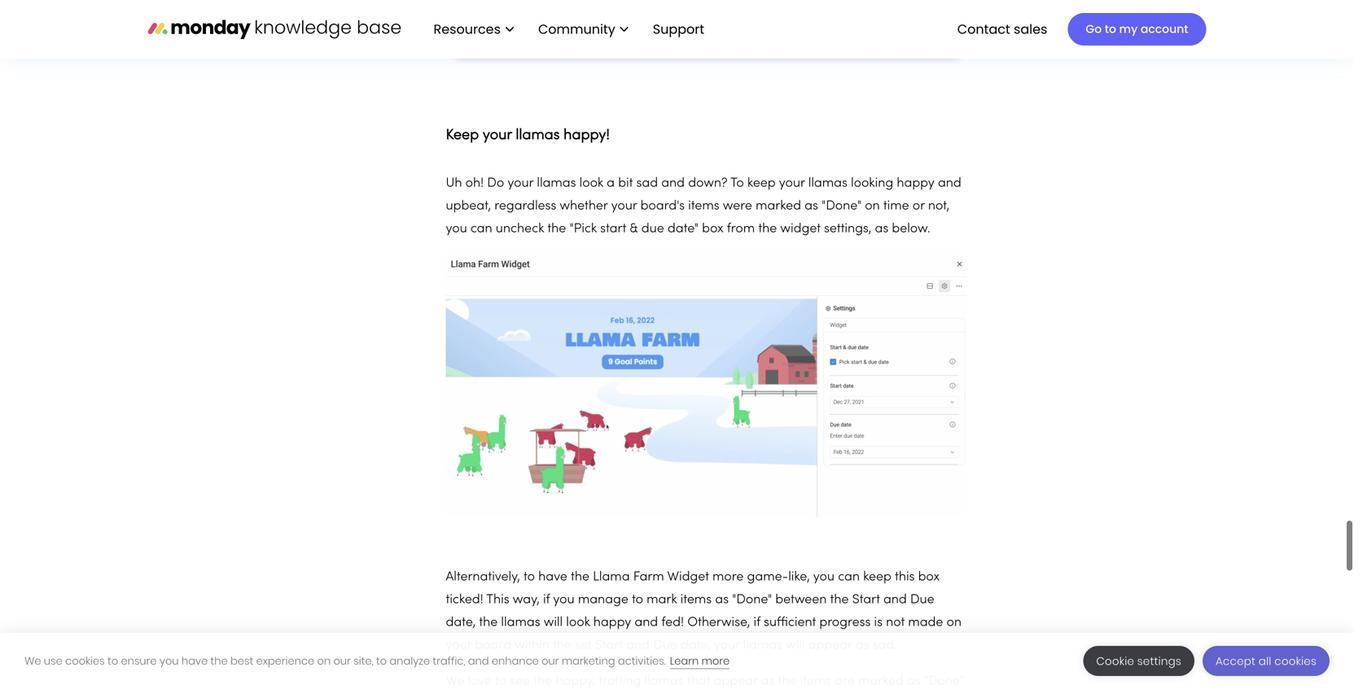 Task type: vqa. For each thing, say whether or not it's contained in the screenshot.
the right Cookies
yes



Task type: locate. For each thing, give the bounding box(es) containing it.
0 horizontal spatial have
[[182, 655, 208, 669]]

to right site,
[[376, 655, 387, 669]]

0 vertical spatial appear
[[809, 640, 852, 653]]

items left are at the right
[[800, 676, 832, 688]]

more left game-
[[713, 572, 744, 584]]

0 vertical spatial will
[[544, 618, 563, 630]]

more inside the alternatively, to have the llama farm widget more game-like, you can keep this box ticked! this way, if you manage to mark items as "done" between the start and due date, the llamas will look happy and fed! otherwise, if sufficient progress is not made on your board within the set start and due date, your llamas will appear as sad.
[[713, 572, 744, 584]]

0 horizontal spatial marked
[[756, 200, 802, 212]]

accept
[[1216, 655, 1256, 670]]

0 horizontal spatial "done"
[[732, 595, 772, 607]]

settings
[[1138, 655, 1182, 670]]

0 vertical spatial "done"
[[822, 200, 862, 212]]

0 horizontal spatial keep
[[748, 177, 776, 190]]

your up widget on the right top of the page
[[779, 177, 805, 190]]

date"
[[668, 223, 699, 235]]

1 vertical spatial on
[[947, 618, 962, 630]]

2 vertical spatial on
[[317, 655, 331, 669]]

we
[[24, 655, 41, 669], [446, 676, 465, 688]]

will down sufficient
[[786, 640, 805, 653]]

uncheck
[[496, 223, 544, 235]]

on inside uh oh! do your llamas look a bit sad and down? to keep your llamas looking happy and upbeat, regardless whether your board's items were marked as "done" on time or not, you can uncheck the "pick start & due date" box from the widget settings, as below.
[[865, 200, 880, 212]]

0 horizontal spatial happy
[[594, 618, 631, 630]]

0 vertical spatial date,
[[446, 618, 476, 630]]

items
[[688, 200, 720, 212], [681, 595, 712, 607], [800, 676, 832, 688]]

your
[[483, 129, 512, 142], [508, 177, 534, 190], [779, 177, 805, 190], [611, 200, 637, 212], [446, 640, 472, 653], [714, 640, 740, 653]]

have left best
[[182, 655, 208, 669]]

farm
[[634, 572, 664, 584]]

date, up learn more link
[[681, 640, 711, 653]]

0 horizontal spatial we
[[24, 655, 41, 669]]

and up 'activities.' on the bottom of the page
[[627, 640, 650, 653]]

date,
[[446, 618, 476, 630], [681, 640, 711, 653]]

1 horizontal spatial will
[[786, 640, 805, 653]]

widget
[[668, 572, 709, 584]]

the
[[548, 223, 566, 235], [759, 223, 777, 235], [571, 572, 590, 584], [831, 595, 849, 607], [479, 618, 498, 630], [553, 640, 572, 653], [211, 655, 228, 669], [534, 676, 552, 688], [778, 676, 797, 688]]

will up within at the left
[[544, 618, 563, 630]]

as
[[805, 200, 819, 212], [875, 223, 889, 235], [715, 595, 729, 607], [856, 640, 870, 653], [761, 676, 775, 688], [907, 676, 921, 688]]

0 vertical spatial items
[[688, 200, 720, 212]]

0 horizontal spatial date,
[[446, 618, 476, 630]]

0 horizontal spatial can
[[471, 223, 493, 235]]

0 horizontal spatial appear
[[714, 676, 758, 688]]

start up is
[[853, 595, 880, 607]]

0 horizontal spatial if
[[543, 595, 550, 607]]

activities.
[[618, 655, 666, 669]]

1 horizontal spatial date,
[[681, 640, 711, 653]]

your right 'keep'
[[483, 129, 512, 142]]

"done" down game-
[[732, 595, 772, 607]]

and
[[662, 177, 685, 190], [938, 177, 962, 190], [884, 595, 907, 607], [635, 618, 658, 630], [627, 640, 650, 653], [468, 655, 489, 669]]

we down "traffic,"
[[446, 676, 465, 688]]

1 horizontal spatial have
[[539, 572, 568, 584]]

as up otherwise,
[[715, 595, 729, 607]]

we left use
[[24, 655, 41, 669]]

cookies inside button
[[1275, 655, 1317, 670]]

cookie
[[1097, 655, 1135, 670]]

you down upbeat,
[[446, 223, 467, 235]]

we for we love to see the happy, trotting llamas that appear as the items are marked as "done"
[[446, 676, 465, 688]]

appear inside the alternatively, to have the llama farm widget more game-like, you can keep this box ticked! this way, if you manage to mark items as "done" between the start and due date, the llamas will look happy and fed! otherwise, if sufficient progress is not made on your board within the set start and due date, your llamas will appear as sad.
[[809, 640, 852, 653]]

my
[[1120, 21, 1138, 37]]

settings,
[[824, 223, 872, 235]]

the left set
[[553, 640, 572, 653]]

0 vertical spatial keep
[[748, 177, 776, 190]]

items down down? on the right top of page
[[688, 200, 720, 212]]

0 vertical spatial box
[[702, 223, 724, 235]]

1 vertical spatial will
[[786, 640, 805, 653]]

due up made
[[911, 595, 935, 607]]

cookies right use
[[65, 655, 105, 669]]

board
[[475, 640, 512, 653]]

appear right that
[[714, 676, 758, 688]]

0 horizontal spatial our
[[334, 655, 351, 669]]

0 horizontal spatial box
[[702, 223, 724, 235]]

to
[[1105, 21, 1117, 37], [524, 572, 535, 584], [632, 595, 644, 607], [108, 655, 118, 669], [376, 655, 387, 669], [495, 676, 507, 688]]

the left best
[[211, 655, 228, 669]]

sad.
[[873, 640, 898, 653]]

look
[[580, 177, 604, 190], [566, 618, 590, 630]]

0 vertical spatial on
[[865, 200, 880, 212]]

game-
[[747, 572, 789, 584]]

1 vertical spatial look
[[566, 618, 590, 630]]

marked down sad.
[[858, 676, 904, 688]]

marked up widget on the right top of the page
[[756, 200, 802, 212]]

items inside uh oh! do your llamas look a bit sad and down? to keep your llamas looking happy and upbeat, regardless whether your board's items were marked as "done" on time or not, you can uncheck the "pick start & due date" box from the widget settings, as below.
[[688, 200, 720, 212]]

marked inside we love to see the happy, trotting llamas that appear as the items are marked as "done"
[[858, 676, 904, 688]]

from
[[727, 223, 755, 235]]

like,
[[789, 572, 810, 584]]

see
[[510, 676, 530, 688]]

1 vertical spatial if
[[754, 618, 761, 630]]

below.
[[892, 223, 931, 235]]

1 vertical spatial keep
[[864, 572, 892, 584]]

or
[[913, 200, 925, 212]]

otherwise,
[[688, 618, 750, 630]]

we inside we love to see the happy, trotting llamas that appear as the items are marked as "done"
[[446, 676, 465, 688]]

items for board's
[[688, 200, 720, 212]]

can down upbeat,
[[471, 223, 493, 235]]

box right 'this'
[[919, 572, 940, 584]]

looking
[[851, 177, 894, 190]]

keep left 'this'
[[864, 572, 892, 584]]

items for mark
[[681, 595, 712, 607]]

list
[[417, 0, 718, 59]]

and up the love
[[468, 655, 489, 669]]

on right made
[[947, 618, 962, 630]]

1 vertical spatial start
[[595, 640, 623, 653]]

main element
[[417, 0, 1207, 59]]

are
[[835, 676, 855, 688]]

and up board's at the top of page
[[662, 177, 685, 190]]

cookies right all
[[1275, 655, 1317, 670]]

a
[[607, 177, 615, 190]]

to left the mark
[[632, 595, 644, 607]]

1 horizontal spatial appear
[[809, 640, 852, 653]]

box left 'from'
[[702, 223, 724, 235]]

look up set
[[566, 618, 590, 630]]

you right ensure
[[160, 655, 179, 669]]

as down time
[[875, 223, 889, 235]]

1 vertical spatial we
[[446, 676, 465, 688]]

look inside uh oh! do your llamas look a bit sad and down? to keep your llamas looking happy and upbeat, regardless whether your board's items were marked as "done" on time or not, you can uncheck the "pick start & due date" box from the widget settings, as below.
[[580, 177, 604, 190]]

happy up the or
[[897, 177, 935, 190]]

0 horizontal spatial will
[[544, 618, 563, 630]]

happy down 'manage' at bottom left
[[594, 618, 631, 630]]

have up way,
[[539, 572, 568, 584]]

if
[[543, 595, 550, 607], [754, 618, 761, 630]]

1 vertical spatial marked
[[858, 676, 904, 688]]

to right go on the right top of page
[[1105, 21, 1117, 37]]

items inside we love to see the happy, trotting llamas that appear as the items are marked as "done"
[[800, 676, 832, 688]]

1 vertical spatial items
[[681, 595, 712, 607]]

alternatively,
[[446, 572, 520, 584]]

fed!
[[662, 618, 684, 630]]

the right the see
[[534, 676, 552, 688]]

1 horizontal spatial keep
[[864, 572, 892, 584]]

llamas
[[516, 129, 560, 142], [537, 177, 576, 190], [809, 177, 848, 190], [501, 618, 541, 630], [744, 640, 783, 653], [645, 676, 684, 688]]

keep inside uh oh! do your llamas look a bit sad and down? to keep your llamas looking happy and upbeat, regardless whether your board's items were marked as "done" on time or not, you can uncheck the "pick start & due date" box from the widget settings, as below.
[[748, 177, 776, 190]]

2 vertical spatial "done"
[[924, 676, 964, 688]]

1 horizontal spatial "done"
[[822, 200, 862, 212]]

0 vertical spatial start
[[853, 595, 880, 607]]

can
[[471, 223, 493, 235], [838, 572, 860, 584]]

our down within at the left
[[542, 655, 559, 669]]

keep
[[748, 177, 776, 190], [864, 572, 892, 584]]

2 vertical spatial items
[[800, 676, 832, 688]]

on down looking
[[865, 200, 880, 212]]

2 cookies from the left
[[1275, 655, 1317, 670]]

0 vertical spatial marked
[[756, 200, 802, 212]]

keep your llamas happy!
[[446, 129, 610, 142]]

start right set
[[595, 640, 623, 653]]

1 vertical spatial due
[[653, 640, 678, 653]]

your down otherwise,
[[714, 640, 740, 653]]

appear
[[809, 640, 852, 653], [714, 676, 758, 688]]

1 horizontal spatial due
[[911, 595, 935, 607]]

you right way,
[[553, 595, 575, 607]]

1 horizontal spatial we
[[446, 676, 465, 688]]

2 horizontal spatial on
[[947, 618, 962, 630]]

set
[[575, 640, 592, 653]]

keep inside the alternatively, to have the llama farm widget more game-like, you can keep this box ticked! this way, if you manage to mark items as "done" between the start and due date, the llamas will look happy and fed! otherwise, if sufficient progress is not made on your board within the set start and due date, your llamas will appear as sad.
[[864, 572, 892, 584]]

you inside uh oh! do your llamas look a bit sad and down? to keep your llamas looking happy and upbeat, regardless whether your board's items were marked as "done" on time or not, you can uncheck the "pick start & due date" box from the widget settings, as below.
[[446, 223, 467, 235]]

we inside dialog
[[24, 655, 41, 669]]

will
[[544, 618, 563, 630], [786, 640, 805, 653]]

1 horizontal spatial cookies
[[1275, 655, 1317, 670]]

cookies for use
[[65, 655, 105, 669]]

cookies for all
[[1275, 655, 1317, 670]]

0 vertical spatial due
[[911, 595, 935, 607]]

1 cookies from the left
[[65, 655, 105, 669]]

0 vertical spatial have
[[539, 572, 568, 584]]

look left "a"
[[580, 177, 604, 190]]

appear down progress
[[809, 640, 852, 653]]

can up progress
[[838, 572, 860, 584]]

1 horizontal spatial marked
[[858, 676, 904, 688]]

"done" up 'settings,' on the top of page
[[822, 200, 862, 212]]

0 horizontal spatial cookies
[[65, 655, 105, 669]]

1 vertical spatial appear
[[714, 676, 758, 688]]

items down widget
[[681, 595, 712, 607]]

0 vertical spatial can
[[471, 223, 493, 235]]

made
[[909, 618, 944, 630]]

trotting
[[599, 676, 641, 688]]

as up widget on the right top of the page
[[805, 200, 819, 212]]

1 horizontal spatial happy
[[897, 177, 935, 190]]

have
[[539, 572, 568, 584], [182, 655, 208, 669]]

1 horizontal spatial can
[[838, 572, 860, 584]]

1 vertical spatial box
[[919, 572, 940, 584]]

list containing resources
[[417, 0, 718, 59]]

analyze
[[390, 655, 430, 669]]

that
[[687, 676, 711, 688]]

start
[[853, 595, 880, 607], [595, 640, 623, 653]]

to left the see
[[495, 676, 507, 688]]

0 horizontal spatial due
[[653, 640, 678, 653]]

box
[[702, 223, 724, 235], [919, 572, 940, 584]]

you
[[446, 223, 467, 235], [814, 572, 835, 584], [553, 595, 575, 607], [160, 655, 179, 669]]

2 horizontal spatial "done"
[[924, 676, 964, 688]]

1 horizontal spatial our
[[542, 655, 559, 669]]

0 vertical spatial look
[[580, 177, 604, 190]]

1 vertical spatial happy
[[594, 618, 631, 630]]

if right way,
[[543, 595, 550, 607]]

if left sufficient
[[754, 618, 761, 630]]

1 horizontal spatial box
[[919, 572, 940, 584]]

"done" inside the alternatively, to have the llama farm widget more game-like, you can keep this box ticked! this way, if you manage to mark items as "done" between the start and due date, the llamas will look happy and fed! otherwise, if sufficient progress is not made on your board within the set start and due date, your llamas will appear as sad.
[[732, 595, 772, 607]]

box inside the alternatively, to have the llama farm widget more game-like, you can keep this box ticked! this way, if you manage to mark items as "done" between the start and due date, the llamas will look happy and fed! otherwise, if sufficient progress is not made on your board within the set start and due date, your llamas will appear as sad.
[[919, 572, 940, 584]]

marked
[[756, 200, 802, 212], [858, 676, 904, 688]]

dialog
[[0, 634, 1355, 690]]

1 horizontal spatial on
[[865, 200, 880, 212]]

resources link
[[426, 15, 522, 43]]

go
[[1086, 21, 1102, 37]]

"done" down made
[[924, 676, 964, 688]]

on right 'experience'
[[317, 655, 331, 669]]

more up we love to see the happy, trotting llamas that appear as the items are marked as "done"
[[702, 655, 730, 669]]

we use cookies to ensure you have the best experience on our site, to analyze traffic, and enhance our marketing activities. learn more
[[24, 655, 730, 669]]

llamas down "learn"
[[645, 676, 684, 688]]

0 vertical spatial more
[[713, 572, 744, 584]]

group_1__18_.png image
[[446, 0, 967, 67]]

0 vertical spatial we
[[24, 655, 41, 669]]

support link
[[645, 15, 718, 43], [653, 20, 710, 38]]

1 vertical spatial "done"
[[732, 595, 772, 607]]

date, down ticked!
[[446, 618, 476, 630]]

1 vertical spatial can
[[838, 572, 860, 584]]

items inside the alternatively, to have the llama farm widget more game-like, you can keep this box ticked! this way, if you manage to mark items as "done" between the start and due date, the llamas will look happy and fed! otherwise, if sufficient progress is not made on your board within the set start and due date, your llamas will appear as sad.
[[681, 595, 712, 607]]

happy inside uh oh! do your llamas look a bit sad and down? to keep your llamas looking happy and upbeat, regardless whether your board's items were marked as "done" on time or not, you can uncheck the "pick start & due date" box from the widget settings, as below.
[[897, 177, 935, 190]]

not,
[[929, 200, 950, 212]]

0 vertical spatial happy
[[897, 177, 935, 190]]

our left site,
[[334, 655, 351, 669]]

llamas down way,
[[501, 618, 541, 630]]

keep right to
[[748, 177, 776, 190]]

experience
[[256, 655, 315, 669]]

due down fed!
[[653, 640, 678, 653]]

0 horizontal spatial start
[[595, 640, 623, 653]]

marketing
[[562, 655, 615, 669]]

"done" inside uh oh! do your llamas look a bit sad and down? to keep your llamas looking happy and upbeat, regardless whether your board's items were marked as "done" on time or not, you can uncheck the "pick start & due date" box from the widget settings, as below.
[[822, 200, 862, 212]]

your up regardless
[[508, 177, 534, 190]]

love
[[468, 676, 492, 688]]

0 horizontal spatial on
[[317, 655, 331, 669]]

your up "traffic,"
[[446, 640, 472, 653]]

"done"
[[822, 200, 862, 212], [732, 595, 772, 607], [924, 676, 964, 688]]

monday.com logo image
[[148, 12, 401, 46]]

happy!
[[564, 129, 610, 142]]

our
[[334, 655, 351, 669], [542, 655, 559, 669]]

2 our from the left
[[542, 655, 559, 669]]

contact sales
[[958, 20, 1048, 38]]



Task type: describe. For each thing, give the bounding box(es) containing it.
sufficient
[[764, 618, 816, 630]]

best
[[231, 655, 254, 669]]

regardless
[[495, 200, 557, 212]]

enhance
[[492, 655, 539, 669]]

we love to see the happy, trotting llamas that appear as the items are marked as "done"
[[446, 676, 964, 690]]

on inside the alternatively, to have the llama farm widget more game-like, you can keep this box ticked! this way, if you manage to mark items as "done" between the start and due date, the llamas will look happy and fed! otherwise, if sufficient progress is not made on your board within the set start and due date, your llamas will appear as sad.
[[947, 618, 962, 630]]

1 horizontal spatial if
[[754, 618, 761, 630]]

llamas left happy!
[[516, 129, 560, 142]]

progress
[[820, 618, 871, 630]]

llamas inside we love to see the happy, trotting llamas that appear as the items are marked as "done"
[[645, 676, 684, 688]]

support
[[653, 20, 705, 38]]

and left fed!
[[635, 618, 658, 630]]

the left are at the right
[[778, 676, 797, 688]]

uh
[[446, 177, 462, 190]]

start
[[600, 223, 627, 235]]

keep for your
[[748, 177, 776, 190]]

this
[[895, 572, 915, 584]]

alternatively, to have the llama farm widget more game-like, you can keep this box ticked! this way, if you manage to mark items as "done" between the start and due date, the llamas will look happy and fed! otherwise, if sufficient progress is not made on your board within the set start and due date, your llamas will appear as sad.
[[446, 572, 962, 653]]

mark
[[647, 595, 677, 607]]

time
[[884, 200, 910, 212]]

and up not
[[884, 595, 907, 607]]

appear inside we love to see the happy, trotting llamas that appear as the items are marked as "done"
[[714, 676, 758, 688]]

is
[[874, 618, 883, 630]]

to inside we love to see the happy, trotting llamas that appear as the items are marked as "done"
[[495, 676, 507, 688]]

llamas up whether
[[537, 177, 576, 190]]

look inside the alternatively, to have the llama farm widget more game-like, you can keep this box ticked! this way, if you manage to mark items as "done" between the start and due date, the llamas will look happy and fed! otherwise, if sufficient progress is not made on your board within the set start and due date, your llamas will appear as sad.
[[566, 618, 590, 630]]

uh oh! do your llamas look a bit sad and down? to keep your llamas looking happy and upbeat, regardless whether your board's items were marked as "done" on time or not, you can uncheck the "pick start & due date" box from the widget settings, as below.
[[446, 177, 962, 235]]

ensure
[[121, 655, 157, 669]]

were
[[723, 200, 753, 212]]

as down sufficient
[[761, 676, 775, 688]]

can inside the alternatively, to have the llama farm widget more game-like, you can keep this box ticked! this way, if you manage to mark items as "done" between the start and due date, the llamas will look happy and fed! otherwise, if sufficient progress is not made on your board within the set start and due date, your llamas will appear as sad.
[[838, 572, 860, 584]]

sad
[[637, 177, 658, 190]]

use
[[44, 655, 63, 669]]

marked inside uh oh! do your llamas look a bit sad and down? to keep your llamas looking happy and upbeat, regardless whether your board's items were marked as "done" on time or not, you can uncheck the "pick start & due date" box from the widget settings, as below.
[[756, 200, 802, 212]]

the up board
[[479, 618, 498, 630]]

1 our from the left
[[334, 655, 351, 669]]

as left sad.
[[856, 640, 870, 653]]

manage
[[578, 595, 629, 607]]

llamas left looking
[[809, 177, 848, 190]]

box inside uh oh! do your llamas look a bit sad and down? to keep your llamas looking happy and upbeat, regardless whether your board's items were marked as "done" on time or not, you can uncheck the "pick start & due date" box from the widget settings, as below.
[[702, 223, 724, 235]]

"pick
[[570, 223, 597, 235]]

1 horizontal spatial start
[[853, 595, 880, 607]]

to left ensure
[[108, 655, 118, 669]]

&
[[630, 223, 638, 235]]

site,
[[354, 655, 374, 669]]

we for we use cookies to ensure you have the best experience on our site, to analyze traffic, and enhance our marketing activities. learn more
[[24, 655, 41, 669]]

1 vertical spatial have
[[182, 655, 208, 669]]

"done" inside we love to see the happy, trotting llamas that appear as the items are marked as "done"
[[924, 676, 964, 688]]

can inside uh oh! do your llamas look a bit sad and down? to keep your llamas looking happy and upbeat, regardless whether your board's items were marked as "done" on time or not, you can uncheck the "pick start & due date" box from the widget settings, as below.
[[471, 223, 493, 235]]

dialog containing cookie settings
[[0, 634, 1355, 690]]

ticked!
[[446, 595, 484, 607]]

to up way,
[[524, 572, 535, 584]]

this
[[487, 595, 510, 607]]

whether
[[560, 200, 608, 212]]

within
[[515, 640, 550, 653]]

contact sales link
[[950, 15, 1056, 43]]

cookie settings button
[[1084, 647, 1195, 677]]

do
[[487, 177, 504, 190]]

contact
[[958, 20, 1011, 38]]

1 vertical spatial date,
[[681, 640, 711, 653]]

to
[[731, 177, 744, 190]]

cookie settings
[[1097, 655, 1182, 670]]

due
[[642, 223, 664, 235]]

go to my account
[[1086, 21, 1189, 37]]

happy inside the alternatively, to have the llama farm widget more game-like, you can keep this box ticked! this way, if you manage to mark items as "done" between the start and due date, the llamas will look happy and fed! otherwise, if sufficient progress is not made on your board within the set start and due date, your llamas will appear as sad.
[[594, 618, 631, 630]]

traffic,
[[433, 655, 465, 669]]

way,
[[513, 595, 540, 607]]

you inside dialog
[[160, 655, 179, 669]]

oh!
[[466, 177, 484, 190]]

community
[[538, 20, 616, 38]]

community link
[[530, 15, 637, 43]]

accept all cookies button
[[1203, 647, 1330, 677]]

learn more link
[[670, 655, 730, 670]]

accept all cookies
[[1216, 655, 1317, 670]]

keep your llamas happy! link
[[446, 120, 610, 145]]

all
[[1259, 655, 1272, 670]]

your down bit
[[611, 200, 637, 212]]

you right like,
[[814, 572, 835, 584]]

to inside main 'element'
[[1105, 21, 1117, 37]]

account
[[1141, 21, 1189, 37]]

keep for this
[[864, 572, 892, 584]]

have inside the alternatively, to have the llama farm widget more game-like, you can keep this box ticked! this way, if you manage to mark items as "done" between the start and due date, the llamas will look happy and fed! otherwise, if sufficient progress is not made on your board within the set start and due date, your llamas will appear as sad.
[[539, 572, 568, 584]]

upbeat,
[[446, 200, 491, 212]]

llama
[[593, 572, 630, 584]]

bit
[[618, 177, 633, 190]]

as down made
[[907, 676, 921, 688]]

the right 'from'
[[759, 223, 777, 235]]

0 vertical spatial if
[[543, 595, 550, 607]]

between
[[776, 595, 827, 607]]

keep
[[446, 129, 479, 142]]

resources
[[434, 20, 501, 38]]

board's
[[641, 200, 685, 212]]

and up not,
[[938, 177, 962, 190]]

the left llama
[[571, 572, 590, 584]]

1 vertical spatial more
[[702, 655, 730, 669]]

the up progress
[[831, 595, 849, 607]]

llamas down sufficient
[[744, 640, 783, 653]]

the left "pick
[[548, 223, 566, 235]]

not
[[886, 618, 905, 630]]

widget
[[781, 223, 821, 235]]

go to my account link
[[1068, 13, 1207, 46]]

cpt2202081253 1352x685__2_.gif image
[[446, 254, 967, 518]]

happy,
[[556, 676, 596, 688]]

sales
[[1014, 20, 1048, 38]]

down?
[[689, 177, 728, 190]]

learn
[[670, 655, 699, 669]]



